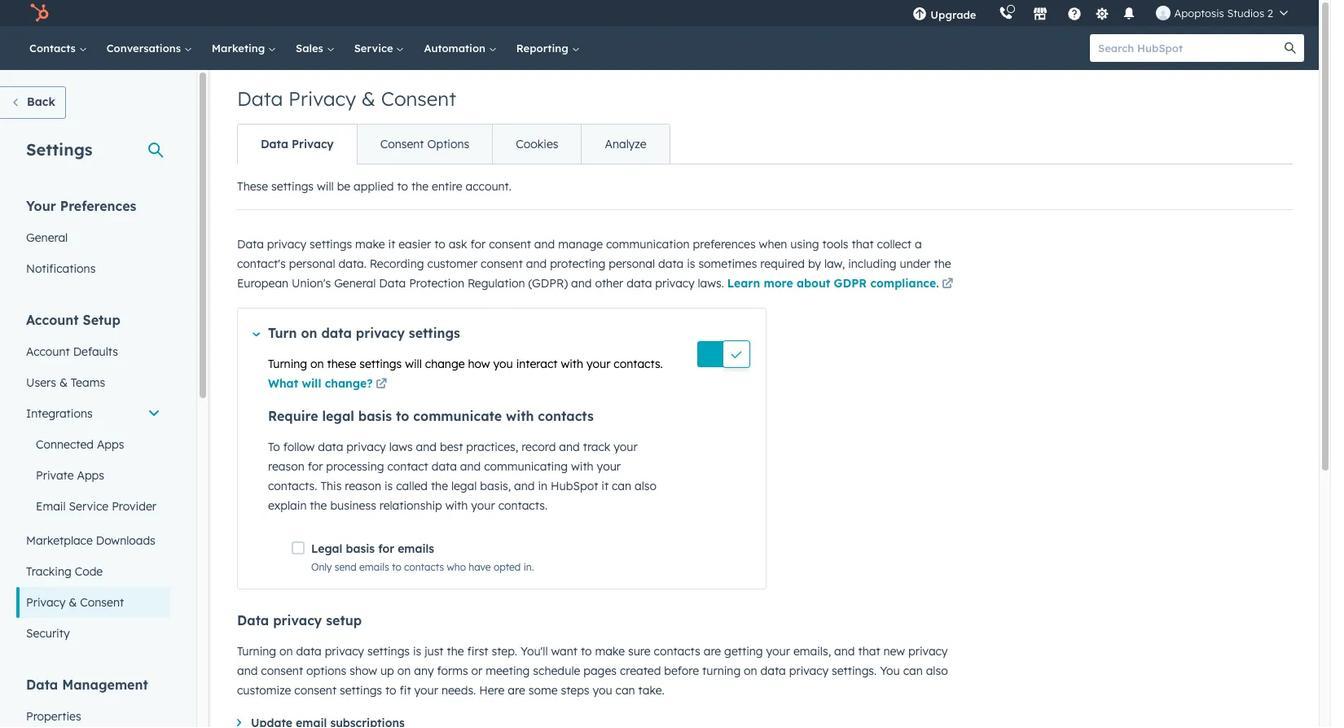 Task type: locate. For each thing, give the bounding box(es) containing it.
notifications
[[26, 262, 96, 276]]

basis down link opens in a new window icon
[[358, 408, 392, 425]]

contacts inside turning on data privacy settings is just the first step. you'll want to make sure contacts are getting your emails, and that new privacy and consent options show up on any forms or meeting schedule pages created before turning on data privacy settings. you can also customize consent settings to fit your needs. here are some steps you can take.
[[654, 645, 701, 659]]

marketplace downloads link
[[16, 526, 170, 557]]

caret image
[[237, 719, 241, 727]]

connected
[[36, 438, 94, 452]]

0 vertical spatial general
[[26, 231, 68, 245]]

0 horizontal spatial &
[[59, 376, 68, 390]]

1 horizontal spatial legal
[[451, 479, 477, 494]]

emails up only send emails to contacts who have opted in.
[[398, 542, 434, 557]]

or
[[471, 664, 483, 679]]

consent up "consent options" link
[[381, 86, 456, 111]]

reason down to
[[268, 460, 305, 474]]

0 vertical spatial make
[[355, 237, 385, 252]]

1 vertical spatial turning
[[237, 645, 276, 659]]

preferences
[[693, 237, 756, 252]]

needs.
[[442, 684, 476, 698]]

1 horizontal spatial general
[[334, 276, 376, 291]]

0 vertical spatial is
[[687, 257, 695, 271]]

2
[[1268, 7, 1274, 20]]

called
[[396, 479, 428, 494]]

2 horizontal spatial contacts
[[654, 645, 701, 659]]

is left called
[[385, 479, 393, 494]]

also right you
[[926, 664, 948, 679]]

you'll
[[521, 645, 548, 659]]

ask
[[449, 237, 467, 252]]

data inside navigation
[[261, 137, 288, 152]]

menu
[[901, 0, 1300, 26]]

& down the service link
[[362, 86, 376, 111]]

are up turning
[[704, 645, 721, 659]]

will
[[317, 179, 334, 194], [405, 357, 422, 372], [302, 376, 321, 391]]

learn
[[727, 276, 760, 291]]

that
[[852, 237, 874, 252], [858, 645, 880, 659]]

privacy left setup
[[273, 613, 322, 629]]

marketplaces button
[[1024, 0, 1058, 26]]

also right hubspot
[[635, 479, 657, 494]]

contacts up before
[[654, 645, 701, 659]]

to inside data privacy settings make it easier to ask for consent and manage communication preferences when using tools that collect a contact's personal data. recording customer consent and protecting personal data is sometimes required by law, including under the european union's general data protection regulation (gdpr) and other data privacy laws.
[[434, 237, 446, 252]]

also inside turning on data privacy settings is just the first step. you'll want to make sure contacts are getting your emails, and that new privacy and consent options show up on any forms or meeting schedule pages created before turning on data privacy settings. you can also customize consent settings to fit your needs. here are some steps you can take.
[[926, 664, 948, 679]]

privacy & consent
[[26, 596, 124, 610]]

data for data privacy setup
[[237, 613, 269, 629]]

for up the this at the left bottom of page
[[308, 460, 323, 474]]

hubspot link
[[20, 3, 61, 23]]

turning on data privacy settings is just the first step. you'll want to make sure contacts are getting your emails, and that new privacy and consent options show up on any forms or meeting schedule pages created before turning on data privacy settings. you can also customize consent settings to fit your needs. here are some steps you can take.
[[237, 645, 948, 698]]

1 vertical spatial for
[[308, 460, 323, 474]]

0 vertical spatial contacts
[[538, 408, 594, 425]]

learn more about gdpr compliance. link
[[727, 275, 956, 295]]

cookies
[[516, 137, 559, 152]]

data down communication
[[658, 257, 684, 271]]

0 horizontal spatial for
[[308, 460, 323, 474]]

best
[[440, 440, 463, 455]]

manage
[[558, 237, 603, 252]]

1 horizontal spatial you
[[593, 684, 612, 698]]

link opens in a new window image
[[376, 379, 387, 391]]

turn on data privacy settings
[[268, 325, 460, 341]]

to right want
[[581, 645, 592, 659]]

link opens in a new window image inside learn more about gdpr compliance. 'link'
[[942, 279, 953, 291]]

and left 'best'
[[416, 440, 437, 455]]

turning
[[702, 664, 741, 679]]

0 vertical spatial also
[[635, 479, 657, 494]]

1 vertical spatial contacts.
[[268, 479, 317, 494]]

personal down communication
[[609, 257, 655, 271]]

on
[[301, 325, 317, 341], [311, 357, 324, 372], [280, 645, 293, 659], [397, 664, 411, 679], [744, 664, 758, 679]]

reporting
[[516, 42, 572, 55]]

apps down integrations button
[[97, 438, 124, 452]]

2 vertical spatial &
[[69, 596, 77, 610]]

it inside to follow data privacy laws and best practices, record and track your reason for processing contact data and communicating with your contacts. this reason is called the legal basis, and in hubspot it can also explain the business relationship with your contacts.
[[602, 479, 609, 494]]

sure
[[628, 645, 651, 659]]

0 vertical spatial it
[[388, 237, 395, 252]]

& right users
[[59, 376, 68, 390]]

1 vertical spatial make
[[595, 645, 625, 659]]

turning up what
[[268, 357, 307, 372]]

will right what
[[302, 376, 321, 391]]

account for account setup
[[26, 312, 79, 328]]

for right ask at the left of the page
[[471, 237, 486, 252]]

1 vertical spatial you
[[593, 684, 612, 698]]

data down marketing link
[[237, 86, 283, 111]]

1 horizontal spatial reason
[[345, 479, 381, 494]]

track
[[583, 440, 611, 455]]

turning
[[268, 357, 307, 372], [237, 645, 276, 659]]

0 horizontal spatial service
[[69, 499, 109, 514]]

0 horizontal spatial personal
[[289, 257, 335, 271]]

can right hubspot
[[612, 479, 632, 494]]

these
[[237, 179, 268, 194]]

1 vertical spatial service
[[69, 499, 109, 514]]

basis up send
[[346, 542, 375, 557]]

settings inside data privacy settings make it easier to ask for consent and manage communication preferences when using tools that collect a contact's personal data. recording customer consent and protecting personal data is sometimes required by law, including under the european union's general data protection regulation (gdpr) and other data privacy laws.
[[310, 237, 352, 252]]

2 vertical spatial contacts
[[654, 645, 701, 659]]

is inside data privacy settings make it easier to ask for consent and manage communication preferences when using tools that collect a contact's personal data. recording customer consent and protecting personal data is sometimes required by law, including under the european union's general data protection regulation (gdpr) and other data privacy laws.
[[687, 257, 695, 271]]

& for teams
[[59, 376, 68, 390]]

data down recording
[[379, 276, 406, 291]]

1 horizontal spatial is
[[413, 645, 421, 659]]

0 horizontal spatial also
[[635, 479, 657, 494]]

1 horizontal spatial are
[[704, 645, 721, 659]]

to
[[397, 179, 408, 194], [434, 237, 446, 252], [396, 408, 409, 425], [392, 561, 401, 573], [581, 645, 592, 659], [385, 684, 396, 698]]

0 vertical spatial can
[[612, 479, 632, 494]]

just
[[425, 645, 444, 659]]

consent
[[489, 237, 531, 252], [481, 257, 523, 271], [261, 664, 303, 679], [294, 684, 337, 698]]

law,
[[825, 257, 845, 271]]

automation link
[[414, 26, 507, 70]]

2 vertical spatial privacy
[[26, 596, 66, 610]]

under
[[900, 257, 931, 271]]

1 horizontal spatial also
[[926, 664, 948, 679]]

can right you
[[903, 664, 923, 679]]

privacy up contact's
[[267, 237, 307, 252]]

properties link
[[16, 702, 170, 728]]

on for turning on data privacy settings is just the first step. you'll want to make sure contacts are getting your emails, and that new privacy and consent options show up on any forms or meeting schedule pages created before turning on data privacy settings. you can also customize consent settings to fit your needs. here are some steps you can take.
[[280, 645, 293, 659]]

1 vertical spatial privacy
[[292, 137, 334, 152]]

studios
[[1227, 7, 1265, 20]]

security
[[26, 627, 70, 641]]

2 vertical spatial for
[[378, 542, 394, 557]]

the right called
[[431, 479, 448, 494]]

data for data privacy settings make it easier to ask for consent and manage communication preferences when using tools that collect a contact's personal data. recording customer consent and protecting personal data is sometimes required by law, including under the european union's general data protection regulation (gdpr) and other data privacy laws.
[[237, 237, 264, 252]]

in.
[[524, 561, 534, 573]]

back link
[[0, 86, 66, 119]]

0 horizontal spatial are
[[508, 684, 525, 698]]

service down private apps link
[[69, 499, 109, 514]]

0 vertical spatial apps
[[97, 438, 124, 452]]

reason down processing
[[345, 479, 381, 494]]

are down meeting
[[508, 684, 525, 698]]

that inside turning on data privacy settings is just the first step. you'll want to make sure contacts are getting your emails, and that new privacy and consent options show up on any forms or meeting schedule pages created before turning on data privacy settings. you can also customize consent settings to fit your needs. here are some steps you can take.
[[858, 645, 880, 659]]

who
[[447, 561, 466, 573]]

1 vertical spatial that
[[858, 645, 880, 659]]

your preferences element
[[16, 197, 170, 284]]

make up data.
[[355, 237, 385, 252]]

consent inside account setup element
[[80, 596, 124, 610]]

data for data privacy
[[261, 137, 288, 152]]

1 horizontal spatial it
[[602, 479, 609, 494]]

0 vertical spatial contacts.
[[614, 357, 663, 372]]

and down protecting
[[571, 276, 592, 291]]

laws.
[[698, 276, 724, 291]]

privacy down data privacy & consent
[[292, 137, 334, 152]]

for up only send emails to contacts who have opted in.
[[378, 542, 394, 557]]

tara schultz image
[[1157, 6, 1171, 20]]

privacy inside navigation
[[292, 137, 334, 152]]

2 horizontal spatial &
[[362, 86, 376, 111]]

apoptosis studios 2 button
[[1147, 0, 1298, 26]]

schedule
[[533, 664, 580, 679]]

1 account from the top
[[26, 312, 79, 328]]

options
[[306, 664, 347, 679]]

union's
[[292, 276, 331, 291]]

it right hubspot
[[602, 479, 609, 494]]

account for account defaults
[[26, 345, 70, 359]]

users & teams
[[26, 376, 105, 390]]

privacy up processing
[[347, 440, 386, 455]]

privacy inside to follow data privacy laws and best practices, record and track your reason for processing contact data and communicating with your contacts. this reason is called the legal basis, and in hubspot it can also explain the business relationship with your contacts.
[[347, 440, 386, 455]]

data up customize
[[237, 613, 269, 629]]

0 vertical spatial privacy
[[289, 86, 356, 111]]

1 vertical spatial can
[[903, 664, 923, 679]]

and down 'best'
[[460, 460, 481, 474]]

account up account defaults
[[26, 312, 79, 328]]

data right other at the left top of page
[[627, 276, 652, 291]]

2 vertical spatial is
[[413, 645, 421, 659]]

2 vertical spatial contacts.
[[498, 499, 548, 513]]

1 horizontal spatial personal
[[609, 257, 655, 271]]

european
[[237, 276, 289, 291]]

that up settings.
[[858, 645, 880, 659]]

will left be
[[317, 179, 334, 194]]

0 vertical spatial that
[[852, 237, 874, 252]]

security link
[[16, 618, 170, 649]]

data privacy & consent
[[237, 86, 456, 111]]

is
[[687, 257, 695, 271], [385, 479, 393, 494], [413, 645, 421, 659]]

turning on these settings will change how you interact with your contacts.
[[268, 357, 663, 372]]

back
[[27, 95, 55, 109]]

privacy down 'emails,'
[[789, 664, 829, 679]]

1 vertical spatial also
[[926, 664, 948, 679]]

menu item
[[988, 0, 991, 26]]

hubspot image
[[29, 3, 49, 23]]

1 vertical spatial it
[[602, 479, 609, 494]]

general down data.
[[334, 276, 376, 291]]

0 vertical spatial account
[[26, 312, 79, 328]]

apps down the connected apps link
[[77, 469, 104, 483]]

settings down show
[[340, 684, 382, 698]]

account.
[[466, 179, 512, 194]]

0 horizontal spatial contacts
[[404, 561, 444, 573]]

1 horizontal spatial emails
[[398, 542, 434, 557]]

for
[[471, 237, 486, 252], [308, 460, 323, 474], [378, 542, 394, 557]]

&
[[362, 86, 376, 111], [59, 376, 68, 390], [69, 596, 77, 610]]

apps for connected apps
[[97, 438, 124, 452]]

0 horizontal spatial general
[[26, 231, 68, 245]]

& down 'tracking code'
[[69, 596, 77, 610]]

you
[[880, 664, 900, 679]]

users
[[26, 376, 56, 390]]

marketing
[[212, 42, 268, 55]]

apps for private apps
[[77, 469, 104, 483]]

0 horizontal spatial it
[[388, 237, 395, 252]]

communication
[[606, 237, 690, 252]]

1 vertical spatial general
[[334, 276, 376, 291]]

2 horizontal spatial is
[[687, 257, 695, 271]]

what
[[268, 376, 298, 391]]

menu containing apoptosis studios 2
[[901, 0, 1300, 26]]

1 vertical spatial reason
[[345, 479, 381, 494]]

automation
[[424, 42, 489, 55]]

0 horizontal spatial reason
[[268, 460, 305, 474]]

consent down 'tracking code' link
[[80, 596, 124, 610]]

1 horizontal spatial contacts
[[538, 408, 594, 425]]

data up processing
[[318, 440, 343, 455]]

laws
[[389, 440, 413, 455]]

2 personal from the left
[[609, 257, 655, 271]]

sales link
[[286, 26, 344, 70]]

and left manage at the left top of page
[[534, 237, 555, 252]]

a
[[915, 237, 922, 252]]

0 vertical spatial &
[[362, 86, 376, 111]]

2 vertical spatial consent
[[80, 596, 124, 610]]

1 horizontal spatial &
[[69, 596, 77, 610]]

marketplace downloads
[[26, 534, 155, 548]]

emails down legal basis for emails
[[359, 561, 389, 573]]

0 vertical spatial you
[[493, 357, 513, 372]]

general inside data privacy settings make it easier to ask for consent and manage communication preferences when using tools that collect a contact's personal data. recording customer consent and protecting personal data is sometimes required by law, including under the european union's general data protection regulation (gdpr) and other data privacy laws.
[[334, 276, 376, 291]]

only
[[311, 561, 332, 573]]

1 horizontal spatial make
[[595, 645, 625, 659]]

with
[[561, 357, 583, 372], [506, 408, 534, 425], [571, 460, 594, 474], [445, 499, 468, 513]]

(gdpr)
[[528, 276, 568, 291]]

data up options
[[296, 645, 322, 659]]

you down pages
[[593, 684, 612, 698]]

make inside data privacy settings make it easier to ask for consent and manage communication preferences when using tools that collect a contact's personal data. recording customer consent and protecting personal data is sometimes required by law, including under the european union's general data protection regulation (gdpr) and other data privacy laws.
[[355, 237, 385, 252]]

1 vertical spatial &
[[59, 376, 68, 390]]

0 horizontal spatial legal
[[322, 408, 354, 425]]

2 horizontal spatial for
[[471, 237, 486, 252]]

it up recording
[[388, 237, 395, 252]]

data
[[237, 86, 283, 111], [261, 137, 288, 152], [237, 237, 264, 252], [379, 276, 406, 291], [237, 613, 269, 629], [26, 677, 58, 693]]

0 vertical spatial basis
[[358, 408, 392, 425]]

account up users
[[26, 345, 70, 359]]

1 horizontal spatial for
[[378, 542, 394, 557]]

and left track
[[559, 440, 580, 455]]

is left sometimes
[[687, 257, 695, 271]]

turning inside turning on data privacy settings is just the first step. you'll want to make sure contacts are getting your emails, and that new privacy and consent options show up on any forms or meeting schedule pages created before turning on data privacy settings. you can also customize consent settings to fit your needs. here are some steps you can take.
[[237, 645, 276, 659]]

1 vertical spatial legal
[[451, 479, 477, 494]]

data up contact's
[[237, 237, 264, 252]]

2 account from the top
[[26, 345, 70, 359]]

and up customize
[[237, 664, 258, 679]]

calling icon image
[[999, 7, 1014, 21]]

0 horizontal spatial make
[[355, 237, 385, 252]]

legal left basis,
[[451, 479, 477, 494]]

calling icon button
[[993, 2, 1020, 24]]

contacts up record
[[538, 408, 594, 425]]

0 horizontal spatial emails
[[359, 561, 389, 573]]

data privacy
[[261, 137, 334, 152]]

to up the laws
[[396, 408, 409, 425]]

legal inside to follow data privacy laws and best practices, record and track your reason for processing contact data and communicating with your contacts. this reason is called the legal basis, and in hubspot it can also explain the business relationship with your contacts.
[[451, 479, 477, 494]]

1 vertical spatial contacts
[[404, 561, 444, 573]]

1 personal from the left
[[289, 257, 335, 271]]

to
[[268, 440, 280, 455]]

data.
[[339, 257, 367, 271]]

help image
[[1068, 7, 1082, 22]]

relationship
[[380, 499, 442, 513]]

connected apps
[[36, 438, 124, 452]]

and left in
[[514, 479, 535, 494]]

0 vertical spatial for
[[471, 237, 486, 252]]

service up data privacy & consent
[[354, 42, 396, 55]]

turning up customize
[[237, 645, 276, 659]]

on up what will change?
[[311, 357, 324, 372]]

to left ask at the left of the page
[[434, 237, 446, 252]]

properties
[[26, 710, 81, 724]]

1 vertical spatial apps
[[77, 469, 104, 483]]

on right turn
[[301, 325, 317, 341]]

consent left options
[[380, 137, 424, 152]]

general down your
[[26, 231, 68, 245]]

the right under
[[934, 257, 951, 271]]

link opens in a new window image
[[942, 275, 953, 295], [942, 279, 953, 291], [376, 376, 387, 395]]

0 vertical spatial turning
[[268, 357, 307, 372]]

email service provider
[[36, 499, 156, 514]]

navigation
[[237, 124, 670, 165]]

data for data privacy & consent
[[237, 86, 283, 111]]

1 vertical spatial account
[[26, 345, 70, 359]]

before
[[664, 664, 699, 679]]

can
[[612, 479, 632, 494], [903, 664, 923, 679], [616, 684, 635, 698]]

for inside to follow data privacy laws and best practices, record and track your reason for processing contact data and communicating with your contacts. this reason is called the legal basis, and in hubspot it can also explain the business relationship with your contacts.
[[308, 460, 323, 474]]

privacy up security
[[26, 596, 66, 610]]

make up pages
[[595, 645, 625, 659]]

communicate
[[413, 408, 502, 425]]

upgrade image
[[913, 7, 928, 22]]

is left just
[[413, 645, 421, 659]]

contacts left who on the bottom left of the page
[[404, 561, 444, 573]]

meeting
[[486, 664, 530, 679]]

you right 'how'
[[493, 357, 513, 372]]

0 vertical spatial service
[[354, 42, 396, 55]]

settings up data.
[[310, 237, 352, 252]]

privacy down sales link
[[289, 86, 356, 111]]

0 horizontal spatial is
[[385, 479, 393, 494]]

code
[[75, 565, 103, 579]]

1 vertical spatial is
[[385, 479, 393, 494]]

personal up the union's
[[289, 257, 335, 271]]

2 vertical spatial can
[[616, 684, 635, 698]]

basis,
[[480, 479, 511, 494]]

the up forms
[[447, 645, 464, 659]]



Task type: describe. For each thing, give the bounding box(es) containing it.
fit
[[400, 684, 411, 698]]

search button
[[1277, 34, 1304, 62]]

settings up up on the left of page
[[367, 645, 410, 659]]

0 vertical spatial emails
[[398, 542, 434, 557]]

data for data management
[[26, 677, 58, 693]]

emails,
[[794, 645, 831, 659]]

analyze link
[[581, 125, 669, 164]]

you inside turning on data privacy settings is just the first step. you'll want to make sure contacts are getting your emails, and that new privacy and consent options show up on any forms or meeting schedule pages created before turning on data privacy settings. you can also customize consent settings to fit your needs. here are some steps you can take.
[[593, 684, 612, 698]]

send
[[335, 561, 357, 573]]

2 vertical spatial will
[[302, 376, 321, 391]]

take.
[[638, 684, 665, 698]]

contacts
[[29, 42, 79, 55]]

privacy for data privacy
[[292, 137, 334, 152]]

to right "applied"
[[397, 179, 408, 194]]

your right track
[[614, 440, 638, 455]]

record
[[522, 440, 556, 455]]

is inside turning on data privacy settings is just the first step. you'll want to make sure contacts are getting your emails, and that new privacy and consent options show up on any forms or meeting schedule pages created before turning on data privacy settings. you can also customize consent settings to fit your needs. here are some steps you can take.
[[413, 645, 421, 659]]

to follow data privacy laws and best practices, record and track your reason for processing contact data and communicating with your contacts. this reason is called the legal basis, and in hubspot it can also explain the business relationship with your contacts.
[[268, 440, 657, 513]]

tools
[[823, 237, 849, 252]]

1 vertical spatial consent
[[380, 137, 424, 152]]

regulation
[[468, 276, 525, 291]]

and up settings.
[[834, 645, 855, 659]]

to down legal basis for emails
[[392, 561, 401, 573]]

caret image
[[253, 333, 260, 337]]

0 vertical spatial are
[[704, 645, 721, 659]]

contacts link
[[20, 26, 97, 70]]

turning for turning on these settings will change how you interact with your contacts.
[[268, 357, 307, 372]]

customer
[[427, 257, 478, 271]]

link opens in a new window image for data privacy settings make it easier to ask for consent and manage communication preferences when using tools that collect a contact's personal data. recording customer consent and protecting personal data is sometimes required by law, including under the european union's general data protection regulation (gdpr) and other data privacy laws.
[[942, 275, 953, 295]]

change
[[425, 357, 465, 372]]

and up (gdpr)
[[526, 257, 547, 271]]

marketplaces image
[[1034, 7, 1048, 22]]

settings up link opens in a new window icon
[[359, 357, 402, 372]]

data management element
[[16, 676, 170, 728]]

more
[[764, 276, 793, 291]]

1 vertical spatial are
[[508, 684, 525, 698]]

0 horizontal spatial contacts.
[[268, 479, 317, 494]]

setup
[[326, 613, 362, 629]]

data privacy settings make it easier to ask for consent and manage communication preferences when using tools that collect a contact's personal data. recording customer consent and protecting personal data is sometimes required by law, including under the european union's general data protection regulation (gdpr) and other data privacy laws.
[[237, 237, 951, 291]]

email
[[36, 499, 66, 514]]

email service provider link
[[16, 491, 170, 522]]

getting
[[724, 645, 763, 659]]

to left fit on the left of page
[[385, 684, 396, 698]]

require
[[268, 408, 318, 425]]

navigation containing data privacy
[[237, 124, 670, 165]]

downloads
[[96, 534, 155, 548]]

make inside turning on data privacy settings is just the first step. you'll want to make sure contacts are getting your emails, and that new privacy and consent options show up on any forms or meeting schedule pages created before turning on data privacy settings. you can also customize consent settings to fit your needs. here are some steps you can take.
[[595, 645, 625, 659]]

data up these
[[321, 325, 352, 341]]

apoptosis
[[1174, 7, 1224, 20]]

can inside to follow data privacy laws and best practices, record and track your reason for processing contact data and communicating with your contacts. this reason is called the legal basis, and in hubspot it can also explain the business relationship with your contacts.
[[612, 479, 632, 494]]

that inside data privacy settings make it easier to ask for consent and manage communication preferences when using tools that collect a contact's personal data. recording customer consent and protecting personal data is sometimes required by law, including under the european union's general data protection regulation (gdpr) and other data privacy laws.
[[852, 237, 874, 252]]

settings link
[[1092, 4, 1113, 22]]

integrations button
[[16, 398, 170, 429]]

marketing link
[[202, 26, 286, 70]]

on right up on the left of page
[[397, 664, 411, 679]]

compliance.
[[871, 276, 939, 291]]

the inside turning on data privacy settings is just the first step. you'll want to make sure contacts are getting your emails, and that new privacy and consent options show up on any forms or meeting schedule pages created before turning on data privacy settings. you can also customize consent settings to fit your needs. here are some steps you can take.
[[447, 645, 464, 659]]

here
[[479, 684, 505, 698]]

0 horizontal spatial you
[[493, 357, 513, 372]]

settings right these
[[271, 179, 314, 194]]

about
[[797, 276, 831, 291]]

2 horizontal spatial contacts.
[[614, 357, 663, 372]]

pages
[[584, 664, 617, 679]]

& for consent
[[69, 596, 77, 610]]

with right 'interact'
[[561, 357, 583, 372]]

privacy left the laws. at the right top
[[655, 276, 695, 291]]

privacy up these
[[356, 325, 405, 341]]

protecting
[[550, 257, 606, 271]]

required
[[760, 257, 805, 271]]

provider
[[112, 499, 156, 514]]

service link
[[344, 26, 414, 70]]

collect
[[877, 237, 912, 252]]

your right 'interact'
[[587, 357, 611, 372]]

contact
[[387, 460, 428, 474]]

setup
[[83, 312, 120, 328]]

some
[[529, 684, 558, 698]]

0 vertical spatial will
[[317, 179, 334, 194]]

using
[[791, 237, 819, 252]]

settings image
[[1095, 7, 1110, 22]]

your down any
[[414, 684, 438, 698]]

analyze
[[605, 137, 647, 152]]

settings
[[26, 139, 93, 160]]

0 vertical spatial reason
[[268, 460, 305, 474]]

1 vertical spatial emails
[[359, 561, 389, 573]]

teams
[[71, 376, 105, 390]]

1 horizontal spatial contacts.
[[498, 499, 548, 513]]

any
[[414, 664, 434, 679]]

opted
[[494, 561, 521, 573]]

easier
[[399, 237, 431, 252]]

consent options link
[[357, 125, 492, 164]]

your down basis,
[[471, 499, 495, 513]]

private
[[36, 469, 74, 483]]

1 horizontal spatial service
[[354, 42, 396, 55]]

settings up change
[[409, 325, 460, 341]]

turn
[[268, 325, 297, 341]]

search image
[[1285, 42, 1296, 54]]

including
[[848, 257, 897, 271]]

the left the "entire"
[[411, 179, 429, 194]]

the down the this at the left bottom of page
[[310, 499, 327, 513]]

0 vertical spatial consent
[[381, 86, 456, 111]]

by
[[808, 257, 821, 271]]

turning for turning on data privacy settings is just the first step. you'll want to make sure contacts are getting your emails, and that new privacy and consent options show up on any forms or meeting schedule pages created before turning on data privacy settings. you can also customize consent settings to fit your needs. here are some steps you can take.
[[237, 645, 276, 659]]

your left 'emails,'
[[766, 645, 790, 659]]

what will change? link
[[268, 376, 390, 395]]

data down 'best'
[[432, 460, 457, 474]]

with up hubspot
[[571, 460, 594, 474]]

privacy for data privacy & consent
[[289, 86, 356, 111]]

private apps link
[[16, 460, 170, 491]]

want
[[551, 645, 578, 659]]

general link
[[16, 222, 170, 253]]

notifications button
[[1116, 0, 1144, 26]]

for inside data privacy settings make it easier to ask for consent and manage communication preferences when using tools that collect a contact's personal data. recording customer consent and protecting personal data is sometimes required by law, including under the european union's general data protection regulation (gdpr) and other data privacy laws.
[[471, 237, 486, 252]]

follow
[[283, 440, 315, 455]]

on for turn on data privacy settings
[[301, 325, 317, 341]]

settings.
[[832, 664, 877, 679]]

also inside to follow data privacy laws and best practices, record and track your reason for processing contact data and communicating with your contacts. this reason is called the legal basis, and in hubspot it can also explain the business relationship with your contacts.
[[635, 479, 657, 494]]

what will change?
[[268, 376, 373, 391]]

is inside to follow data privacy laws and best practices, record and track your reason for processing contact data and communicating with your contacts. this reason is called the legal basis, and in hubspot it can also explain the business relationship with your contacts.
[[385, 479, 393, 494]]

these
[[327, 357, 356, 372]]

Search HubSpot search field
[[1090, 34, 1290, 62]]

legal basis for emails
[[311, 542, 434, 557]]

reporting link
[[507, 26, 590, 70]]

options
[[427, 137, 470, 152]]

interact
[[516, 357, 558, 372]]

data privacy link
[[238, 125, 357, 164]]

your down track
[[597, 460, 621, 474]]

privacy inside account setup element
[[26, 596, 66, 610]]

1 vertical spatial basis
[[346, 542, 375, 557]]

1 vertical spatial will
[[405, 357, 422, 372]]

be
[[337, 179, 351, 194]]

with right relationship
[[445, 499, 468, 513]]

link opens in a new window image for turning on these settings will change how you interact with your contacts.
[[376, 376, 387, 395]]

tracking code
[[26, 565, 103, 579]]

on down getting
[[744, 664, 758, 679]]

privacy up options
[[325, 645, 364, 659]]

general inside general link
[[26, 231, 68, 245]]

the inside data privacy settings make it easier to ask for consent and manage communication preferences when using tools that collect a contact's personal data. recording customer consent and protecting personal data is sometimes required by law, including under the european union's general data protection regulation (gdpr) and other data privacy laws.
[[934, 257, 951, 271]]

0 vertical spatial legal
[[322, 408, 354, 425]]

on for turning on these settings will change how you interact with your contacts.
[[311, 357, 324, 372]]

data down getting
[[761, 664, 786, 679]]

explain
[[268, 499, 307, 513]]

contact's
[[237, 257, 286, 271]]

steps
[[561, 684, 590, 698]]

service inside account setup element
[[69, 499, 109, 514]]

preferences
[[60, 198, 136, 214]]

with up record
[[506, 408, 534, 425]]

upgrade
[[931, 8, 976, 21]]

privacy right "new"
[[908, 645, 948, 659]]

account setup element
[[16, 311, 170, 649]]

it inside data privacy settings make it easier to ask for consent and manage communication preferences when using tools that collect a contact's personal data. recording customer consent and protecting personal data is sometimes required by law, including under the european union's general data protection regulation (gdpr) and other data privacy laws.
[[388, 237, 395, 252]]

practices,
[[466, 440, 518, 455]]

protection
[[409, 276, 464, 291]]

notifications image
[[1122, 7, 1137, 22]]

require legal basis to communicate with contacts
[[268, 408, 594, 425]]

when
[[759, 237, 787, 252]]



Task type: vqa. For each thing, say whether or not it's contained in the screenshot.
The First on the left of page
yes



